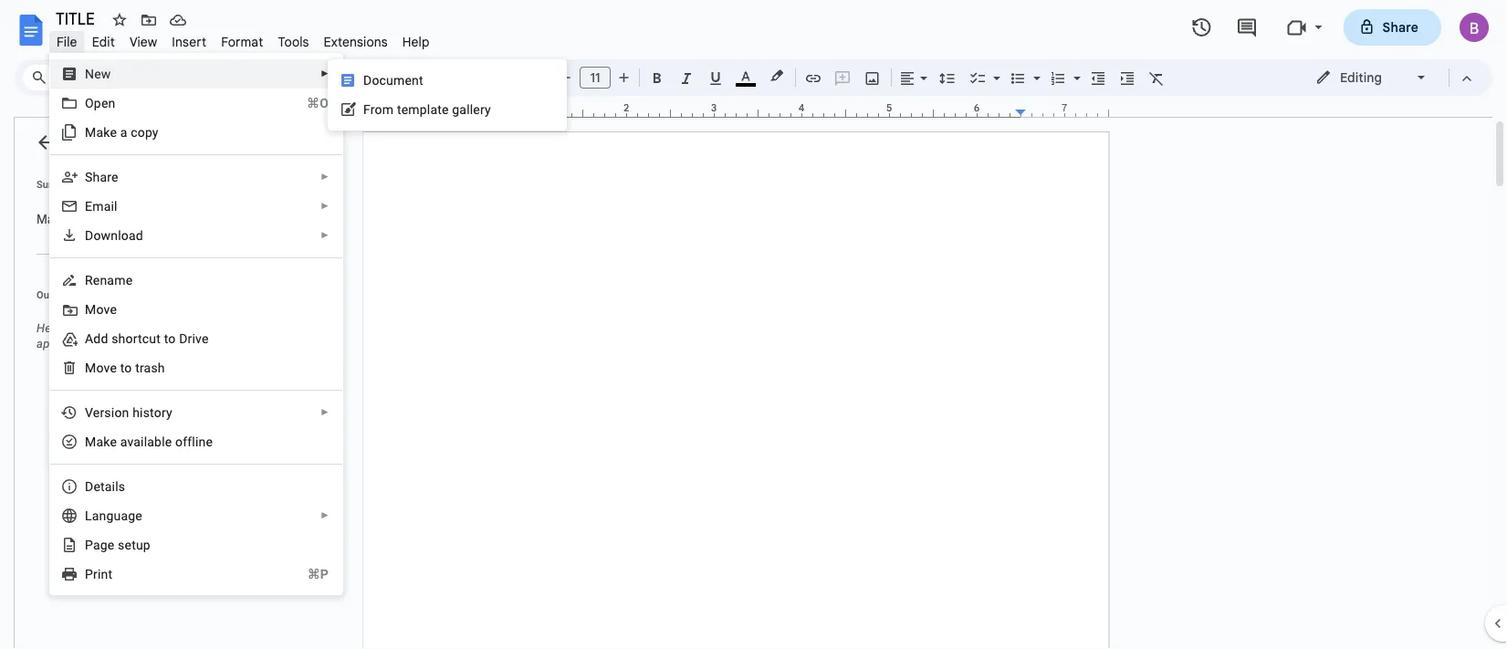 Task type: vqa. For each thing, say whether or not it's contained in the screenshot.


Task type: locate. For each thing, give the bounding box(es) containing it.
0 horizontal spatial d
[[85, 228, 93, 243]]

o
[[85, 95, 94, 110]]

d down e
[[85, 228, 93, 243]]

m
[[85, 302, 96, 317]]

0 horizontal spatial t
[[120, 360, 124, 375]]

make available offline k element
[[85, 434, 218, 449]]

line & paragraph spacing image
[[937, 65, 958, 90]]

1 horizontal spatial d
[[363, 73, 372, 88]]

k
[[103, 434, 110, 449]]

add
[[112, 321, 132, 335]]

format menu item
[[214, 31, 271, 53]]

add shortcut to drive , element
[[85, 331, 214, 346]]

4 ► from the top
[[321, 230, 330, 241]]

t right move
[[120, 360, 124, 375]]

menu bar
[[49, 24, 437, 54]]

d up from
[[363, 73, 372, 88]]

e right pa
[[108, 537, 115, 552]]

d ownload
[[85, 228, 143, 243]]

details
[[85, 479, 125, 494]]

m ove
[[85, 302, 117, 317]]

outline heading
[[15, 288, 263, 313]]

►
[[321, 68, 330, 79], [321, 172, 330, 182], [321, 201, 330, 211], [321, 230, 330, 241], [321, 407, 330, 418], [321, 510, 330, 521]]

c
[[131, 125, 138, 140]]

text color image
[[736, 65, 756, 87]]

► for ownload
[[321, 230, 330, 241]]

1 horizontal spatial to
[[164, 331, 176, 346]]

insert image image
[[862, 65, 883, 90]]

e right ma
[[110, 434, 117, 449]]

outline
[[37, 289, 69, 300]]

t right from
[[397, 102, 401, 117]]

tools
[[278, 34, 309, 50]]

pa g e setup
[[85, 537, 151, 552]]

1 horizontal spatial t
[[397, 102, 401, 117]]

pen
[[94, 95, 115, 110]]

trash
[[135, 360, 165, 375]]

to
[[135, 321, 146, 335], [164, 331, 176, 346]]

here.
[[77, 337, 103, 351]]

0 vertical spatial t
[[397, 102, 401, 117]]

extensions menu item
[[316, 31, 395, 53]]

g
[[100, 537, 108, 552]]

from t emplate gallery
[[363, 102, 491, 117]]

application
[[0, 0, 1508, 649]]

left margin image
[[364, 103, 457, 117]]

the
[[149, 321, 166, 335]]

0 horizontal spatial to
[[135, 321, 146, 335]]

t
[[397, 102, 401, 117], [120, 360, 124, 375]]

⌘p
[[307, 567, 329, 582]]

0 vertical spatial e
[[110, 434, 117, 449]]

checklist menu image
[[989, 66, 1001, 72]]

offline
[[175, 434, 213, 449]]

rename r element
[[85, 273, 138, 288]]

menu bar containing file
[[49, 24, 437, 54]]

right margin image
[[1016, 103, 1108, 117]]

editing button
[[1303, 64, 1441, 91]]

r
[[85, 273, 93, 288]]

p
[[85, 567, 93, 582]]

from
[[363, 102, 394, 117]]

ma k e available offline
[[85, 434, 213, 449]]

available
[[120, 434, 172, 449]]

main toolbar
[[113, 0, 1172, 228]]

2 ► from the top
[[321, 172, 330, 182]]

e for k
[[110, 434, 117, 449]]

Font size field
[[580, 67, 618, 89]]

menu containing d
[[328, 59, 567, 131]]

to left drive
[[164, 331, 176, 346]]

new n element
[[85, 66, 116, 81]]

open o element
[[85, 95, 121, 110]]

hare
[[93, 169, 118, 184]]

► for mail
[[321, 201, 330, 211]]

to left the
[[135, 321, 146, 335]]

e mail
[[85, 199, 117, 214]]

move to trash t element
[[85, 360, 171, 375]]

setup
[[118, 537, 151, 552]]

add shortcut to drive
[[85, 331, 209, 346]]

1 vertical spatial d
[[85, 228, 93, 243]]

1 ► from the top
[[321, 68, 330, 79]]

help
[[402, 34, 430, 50]]

1 vertical spatial t
[[120, 360, 124, 375]]

headings
[[37, 321, 87, 335]]

share s element
[[85, 169, 124, 184]]

mail
[[92, 199, 117, 214]]

1 vertical spatial e
[[108, 537, 115, 552]]

e for g
[[108, 537, 115, 552]]

rint
[[93, 567, 113, 582]]

d for ownload
[[85, 228, 93, 243]]

application containing share
[[0, 0, 1508, 649]]

0 vertical spatial d
[[363, 73, 372, 88]]

e
[[110, 434, 117, 449], [108, 537, 115, 552]]

⌘p element
[[285, 565, 329, 583]]

l anguage
[[85, 508, 142, 523]]

6 ► from the top
[[321, 510, 330, 521]]

d
[[363, 73, 372, 88], [85, 228, 93, 243]]

3 ► from the top
[[321, 201, 330, 211]]

anguage
[[92, 508, 142, 523]]

edit menu item
[[85, 31, 122, 53]]

details b element
[[85, 479, 131, 494]]

menu bar banner
[[0, 0, 1508, 649]]

menu
[[25, 0, 343, 649], [328, 59, 567, 131]]



Task type: describe. For each thing, give the bounding box(es) containing it.
pa
[[85, 537, 100, 552]]

editing
[[1340, 69, 1382, 85]]

print p element
[[85, 567, 118, 582]]

will
[[226, 321, 244, 335]]

Font size text field
[[581, 67, 610, 89]]

drive
[[179, 331, 209, 346]]

a
[[120, 125, 127, 140]]

opy
[[138, 125, 159, 140]]

n ew
[[85, 66, 111, 81]]

from template gallery t element
[[363, 102, 497, 117]]

email e element
[[85, 199, 123, 214]]

t for emplate
[[397, 102, 401, 117]]

mode and view toolbar
[[1302, 59, 1482, 96]]

tools menu item
[[271, 31, 316, 53]]

⌘o
[[307, 95, 329, 110]]

ocument
[[372, 73, 423, 88]]

s hare
[[85, 169, 118, 184]]

p rint
[[85, 567, 113, 582]]

e
[[85, 199, 92, 214]]

ew
[[94, 66, 111, 81]]

o
[[124, 360, 132, 375]]

highlight color image
[[767, 65, 787, 87]]

summary heading
[[37, 177, 80, 192]]

ename
[[93, 273, 133, 288]]

5 ► from the top
[[321, 407, 330, 418]]

file menu item
[[49, 31, 85, 53]]

Rename text field
[[49, 7, 105, 29]]

document d element
[[363, 73, 429, 88]]

move t o trash
[[85, 360, 165, 375]]

add
[[85, 331, 108, 346]]

make
[[85, 125, 117, 140]]

appear
[[37, 337, 73, 351]]

bulleted list menu image
[[1029, 66, 1041, 72]]

download d element
[[85, 228, 149, 243]]

► for ew
[[321, 68, 330, 79]]

help menu item
[[395, 31, 437, 53]]

to inside menu
[[164, 331, 176, 346]]

menu inside application
[[328, 59, 567, 131]]

view menu item
[[122, 31, 165, 53]]

insert
[[172, 34, 207, 50]]

ma
[[85, 434, 103, 449]]

move m element
[[85, 302, 122, 317]]

extensions
[[324, 34, 388, 50]]

file
[[57, 34, 77, 50]]

menu bar inside menu bar banner
[[49, 24, 437, 54]]

n
[[85, 66, 94, 81]]

h
[[133, 405, 140, 420]]

ove
[[96, 302, 117, 317]]

⌘o element
[[285, 94, 329, 112]]

s
[[85, 169, 93, 184]]

gallery
[[452, 102, 491, 117]]

edit
[[92, 34, 115, 50]]

r ename
[[85, 273, 133, 288]]

headings you add to the document will appear here.
[[37, 321, 244, 351]]

summary
[[37, 179, 80, 190]]

istory
[[140, 405, 172, 420]]

version history h element
[[85, 405, 178, 420]]

document
[[169, 321, 223, 335]]

► for anguage
[[321, 510, 330, 521]]

shortcut
[[112, 331, 161, 346]]

you
[[90, 321, 109, 335]]

version
[[85, 405, 129, 420]]

d for ocument
[[363, 73, 372, 88]]

version h istory
[[85, 405, 172, 420]]

page setup g element
[[85, 537, 156, 552]]

o pen
[[85, 95, 115, 110]]

to inside headings you add to the document will appear here.
[[135, 321, 146, 335]]

share button
[[1344, 9, 1442, 46]]

move
[[85, 360, 117, 375]]

insert menu item
[[165, 31, 214, 53]]

Menus field
[[23, 65, 114, 90]]

make a c opy
[[85, 125, 159, 140]]

t for o
[[120, 360, 124, 375]]

document outline element
[[15, 118, 263, 649]]

l
[[85, 508, 92, 523]]

share
[[1383, 19, 1419, 35]]

d ocument
[[363, 73, 423, 88]]

make a copy c element
[[85, 125, 164, 140]]

Star checkbox
[[107, 7, 132, 33]]

view
[[130, 34, 157, 50]]

► for hare
[[321, 172, 330, 182]]

format
[[221, 34, 263, 50]]

ownload
[[93, 228, 143, 243]]

emplate
[[401, 102, 449, 117]]

menu containing n
[[25, 0, 343, 649]]

language l element
[[85, 508, 148, 523]]



